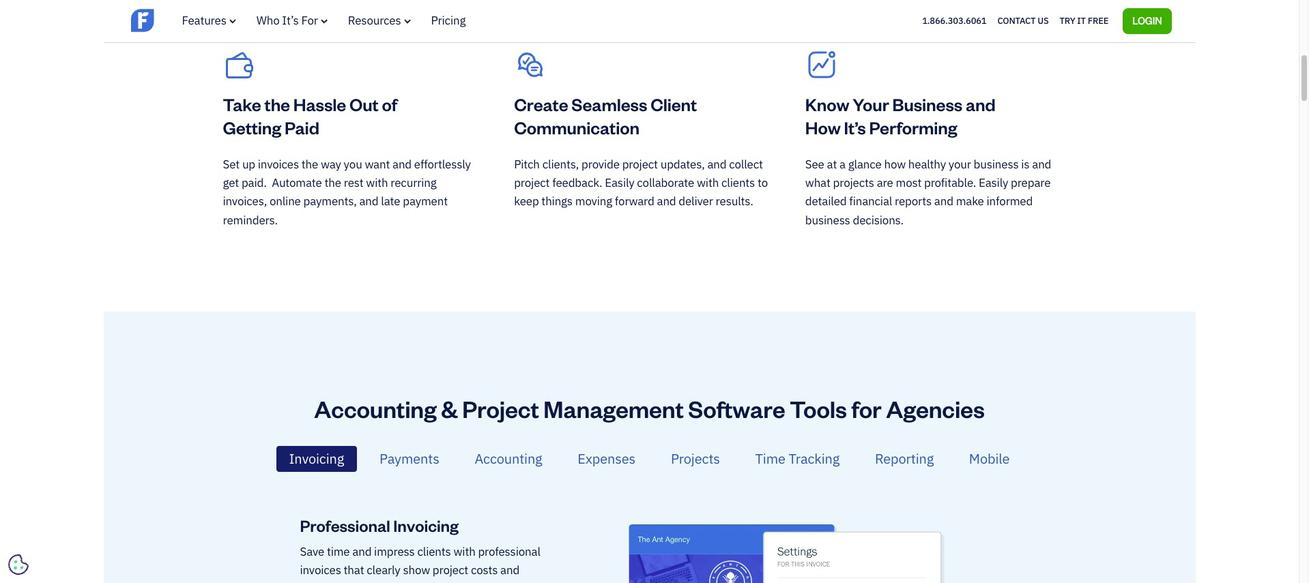 Task type: describe. For each thing, give the bounding box(es) containing it.
prepare
[[1011, 175, 1051, 190]]

features link
[[182, 13, 236, 28]]

most
[[896, 175, 922, 190]]

deliver
[[679, 194, 713, 209]]

professional
[[478, 544, 541, 559]]

set up invoices the way you want and effortlessly get paid.  automate the rest with recurring invoices, online payments, and late payment reminders.
[[223, 157, 471, 228]]

freshbooks logo image
[[131, 7, 237, 33]]

1.866.303.6061 link
[[922, 15, 987, 26]]

rest
[[344, 175, 364, 190]]

clients inside pitch clients, provide project updates, and collect project feedback. easily collaborate with clients to keep things moving forward and deliver results.
[[722, 175, 755, 190]]

cookie consent banner dialog
[[10, 416, 215, 573]]

contact us link
[[998, 12, 1049, 30]]

collaborate
[[637, 175, 694, 190]]

agencies
[[886, 394, 985, 424]]

expenses
[[578, 451, 636, 468]]

resources link
[[348, 13, 411, 28]]

reporting link
[[862, 446, 947, 472]]

2 horizontal spatial the
[[325, 175, 341, 190]]

moving
[[575, 194, 612, 209]]

it
[[1078, 15, 1086, 26]]

invoicing image
[[573, 509, 999, 584]]

costs
[[471, 563, 498, 578]]

pricing
[[431, 13, 466, 28]]

it's inside the know your business and how it's performing
[[844, 116, 866, 138]]

clients,
[[542, 157, 579, 172]]

management
[[544, 394, 684, 424]]

invoices inside the save time and impress clients with professional invoices that clearly show project costs and deliverables. automate your workflow wi
[[300, 563, 341, 578]]

1 horizontal spatial business
[[974, 157, 1019, 172]]

mobile
[[969, 451, 1010, 468]]

your inside see at a glance how healthy your business is and what projects are most profitable. easily prepare detailed financial reports and make informed business decisions.
[[949, 157, 971, 172]]

software
[[688, 394, 785, 424]]

see at a glance how healthy your business is and what projects are most profitable. easily prepare detailed financial reports and make informed business decisions.
[[805, 157, 1052, 228]]

payment
[[403, 194, 448, 209]]

projects
[[671, 451, 720, 468]]

for
[[852, 394, 882, 424]]

for
[[301, 13, 318, 28]]

hassle
[[293, 93, 346, 115]]

with inside set up invoices the way you want and effortlessly get paid.  automate the rest with recurring invoices, online payments, and late payment reminders.
[[366, 175, 388, 190]]

payments
[[380, 451, 439, 468]]

try
[[1060, 15, 1076, 26]]

profitable.
[[924, 175, 976, 190]]

invoicing link
[[276, 446, 357, 472]]

who
[[257, 13, 280, 28]]

paid
[[285, 116, 319, 138]]

pitch clients, provide project updates, and collect project feedback. easily collaborate with clients to keep things moving forward and deliver results.
[[514, 157, 768, 209]]

out
[[350, 93, 379, 115]]

2 horizontal spatial project
[[622, 157, 658, 172]]

updates,
[[661, 157, 705, 172]]

at
[[827, 157, 837, 172]]

time tracking
[[755, 451, 840, 468]]

what
[[805, 175, 831, 190]]

seamless
[[572, 93, 647, 115]]

reminders.
[[223, 213, 278, 228]]

forward
[[615, 194, 654, 209]]

us
[[1038, 15, 1049, 26]]

professional invoicing
[[300, 516, 459, 537]]

that
[[344, 563, 364, 578]]

clearly
[[367, 563, 400, 578]]

client
[[651, 93, 697, 115]]

free
[[1088, 15, 1109, 26]]

informed
[[987, 194, 1033, 209]]

and down collaborate
[[657, 194, 676, 209]]

contact us
[[998, 15, 1049, 26]]

effortlessly
[[414, 157, 471, 172]]

0 vertical spatial invoicing
[[289, 451, 344, 468]]

try it free
[[1060, 15, 1109, 26]]

up
[[242, 157, 255, 172]]

you
[[344, 157, 362, 172]]

resources
[[348, 13, 401, 28]]

1 vertical spatial invoicing
[[393, 516, 459, 537]]

project inside the save time and impress clients with professional invoices that clearly show project costs and deliverables. automate your workflow wi
[[433, 563, 468, 578]]

a
[[840, 157, 846, 172]]

to
[[758, 175, 768, 190]]

and left collect
[[708, 157, 727, 172]]

cookie preferences image
[[8, 555, 29, 575]]

want
[[365, 157, 390, 172]]

deliverables.
[[300, 582, 365, 584]]

communication
[[514, 116, 640, 138]]

know your business and how it's performing
[[805, 93, 996, 138]]

your
[[853, 93, 889, 115]]

1.866.303.6061
[[922, 15, 987, 26]]

getting
[[223, 116, 281, 138]]

accounting for accounting
[[475, 451, 542, 468]]

take
[[223, 93, 261, 115]]

who it's for
[[257, 13, 318, 28]]

pitch
[[514, 157, 540, 172]]

and down professional
[[500, 563, 520, 578]]

with inside pitch clients, provide project updates, and collect project feedback. easily collaborate with clients to keep things moving forward and deliver results.
[[697, 175, 719, 190]]



Task type: locate. For each thing, give the bounding box(es) containing it.
1 vertical spatial the
[[302, 157, 318, 172]]

0 horizontal spatial invoices
[[258, 157, 299, 172]]

0 vertical spatial business
[[974, 157, 1019, 172]]

projects link
[[658, 446, 733, 472]]

0 vertical spatial accounting
[[314, 394, 437, 424]]

0 horizontal spatial project
[[433, 563, 468, 578]]

business left is
[[974, 157, 1019, 172]]

automate up online
[[272, 175, 322, 190]]

online
[[270, 194, 301, 209]]

know
[[805, 93, 850, 115]]

with
[[366, 175, 388, 190], [697, 175, 719, 190], [454, 544, 476, 559]]

2 horizontal spatial with
[[697, 175, 719, 190]]

professional
[[300, 516, 390, 537]]

it's down your
[[844, 116, 866, 138]]

and left late
[[359, 194, 379, 209]]

1 horizontal spatial it's
[[844, 116, 866, 138]]

1 horizontal spatial automate
[[367, 582, 418, 584]]

and
[[966, 93, 996, 115], [393, 157, 412, 172], [708, 157, 727, 172], [1032, 157, 1052, 172], [359, 194, 379, 209], [657, 194, 676, 209], [934, 194, 954, 209], [352, 544, 372, 559], [500, 563, 520, 578]]

get
[[223, 175, 239, 190]]

invoicing
[[289, 451, 344, 468], [393, 516, 459, 537]]

payments,
[[303, 194, 357, 209]]

login link
[[1123, 8, 1172, 34]]

feedback.
[[552, 175, 602, 190]]

and down profitable. at the top right of page
[[934, 194, 954, 209]]

financial
[[849, 194, 892, 209]]

healthy
[[909, 157, 946, 172]]

take the hassle out of getting paid
[[223, 93, 397, 138]]

how
[[805, 116, 841, 138]]

clients inside the save time and impress clients with professional invoices that clearly show project costs and deliverables. automate your workflow wi
[[417, 544, 451, 559]]

1 vertical spatial clients
[[417, 544, 451, 559]]

1 vertical spatial accounting
[[475, 451, 542, 468]]

0 horizontal spatial business
[[805, 213, 850, 228]]

0 horizontal spatial easily
[[605, 175, 635, 190]]

with up deliver
[[697, 175, 719, 190]]

invoices
[[258, 157, 299, 172], [300, 563, 341, 578]]

2 vertical spatial project
[[433, 563, 468, 578]]

automate
[[272, 175, 322, 190], [367, 582, 418, 584]]

tools
[[790, 394, 847, 424]]

late
[[381, 194, 400, 209]]

1 horizontal spatial invoicing
[[393, 516, 459, 537]]

invoices inside set up invoices the way you want and effortlessly get paid.  automate the rest with recurring invoices, online payments, and late payment reminders.
[[258, 157, 299, 172]]

and right is
[[1032, 157, 1052, 172]]

clients up "show" at the bottom of the page
[[417, 544, 451, 559]]

reporting
[[875, 451, 934, 468]]

clients
[[722, 175, 755, 190], [417, 544, 451, 559]]

your inside the save time and impress clients with professional invoices that clearly show project costs and deliverables. automate your workflow wi
[[420, 582, 443, 584]]

accounting link
[[462, 446, 555, 472]]

and right business
[[966, 93, 996, 115]]

make
[[956, 194, 984, 209]]

1 vertical spatial your
[[420, 582, 443, 584]]

tracking
[[789, 451, 840, 468]]

and up recurring
[[393, 157, 412, 172]]

project down pitch
[[514, 175, 550, 190]]

0 horizontal spatial invoicing
[[289, 451, 344, 468]]

0 vertical spatial it's
[[282, 13, 299, 28]]

who it's for link
[[257, 13, 328, 28]]

show
[[403, 563, 430, 578]]

1 horizontal spatial project
[[514, 175, 550, 190]]

easily inside see at a glance how healthy your business is and what projects are most profitable. easily prepare detailed financial reports and make informed business decisions.
[[979, 175, 1008, 190]]

provide
[[582, 157, 620, 172]]

create
[[514, 93, 568, 115]]

with inside the save time and impress clients with professional invoices that clearly show project costs and deliverables. automate your workflow wi
[[454, 544, 476, 559]]

2 easily from the left
[[979, 175, 1008, 190]]

automate down clearly
[[367, 582, 418, 584]]

business
[[893, 93, 963, 115]]

results.
[[716, 194, 754, 209]]

try it free link
[[1060, 12, 1109, 30]]

it's left for
[[282, 13, 299, 28]]

0 horizontal spatial your
[[420, 582, 443, 584]]

login
[[1133, 14, 1162, 26]]

1 horizontal spatial easily
[[979, 175, 1008, 190]]

0 vertical spatial clients
[[722, 175, 755, 190]]

0 vertical spatial the
[[265, 93, 290, 115]]

1 horizontal spatial clients
[[722, 175, 755, 190]]

1 vertical spatial business
[[805, 213, 850, 228]]

way
[[321, 157, 341, 172]]

invoices right up
[[258, 157, 299, 172]]

2 vertical spatial the
[[325, 175, 341, 190]]

0 vertical spatial project
[[622, 157, 658, 172]]

are
[[877, 175, 893, 190]]

accounting down project
[[475, 451, 542, 468]]

business
[[974, 157, 1019, 172], [805, 213, 850, 228]]

see
[[805, 157, 825, 172]]

project
[[462, 394, 539, 424]]

0 horizontal spatial with
[[366, 175, 388, 190]]

1 horizontal spatial invoices
[[300, 563, 341, 578]]

features
[[182, 13, 227, 28]]

automate inside the save time and impress clients with professional invoices that clearly show project costs and deliverables. automate your workflow wi
[[367, 582, 418, 584]]

with down want
[[366, 175, 388, 190]]

easily
[[605, 175, 635, 190], [979, 175, 1008, 190]]

your up profitable. at the top right of page
[[949, 157, 971, 172]]

detailed
[[805, 194, 847, 209]]

0 vertical spatial your
[[949, 157, 971, 172]]

accounting & project management software tools for agencies
[[314, 394, 985, 424]]

glance
[[848, 157, 882, 172]]

1 vertical spatial automate
[[367, 582, 418, 584]]

easily up the informed
[[979, 175, 1008, 190]]

save
[[300, 544, 324, 559]]

reports
[[895, 194, 932, 209]]

create seamless client communication
[[514, 93, 697, 138]]

and up that
[[352, 544, 372, 559]]

0 vertical spatial automate
[[272, 175, 322, 190]]

0 horizontal spatial clients
[[417, 544, 451, 559]]

and inside the know your business and how it's performing
[[966, 93, 996, 115]]

pricing link
[[431, 13, 466, 28]]

business down detailed
[[805, 213, 850, 228]]

0 vertical spatial invoices
[[258, 157, 299, 172]]

easily inside pitch clients, provide project updates, and collect project feedback. easily collaborate with clients to keep things moving forward and deliver results.
[[605, 175, 635, 190]]

1 easily from the left
[[605, 175, 635, 190]]

the down way on the top
[[325, 175, 341, 190]]

set
[[223, 157, 240, 172]]

1 vertical spatial invoices
[[300, 563, 341, 578]]

1 horizontal spatial the
[[302, 157, 318, 172]]

the up paid
[[265, 93, 290, 115]]

1 horizontal spatial with
[[454, 544, 476, 559]]

0 horizontal spatial automate
[[272, 175, 322, 190]]

mobile link
[[956, 446, 1023, 472]]

project up collaborate
[[622, 157, 658, 172]]

invoices,
[[223, 194, 267, 209]]

1 horizontal spatial accounting
[[475, 451, 542, 468]]

the inside take the hassle out of getting paid
[[265, 93, 290, 115]]

performing
[[869, 116, 957, 138]]

clients up results.
[[722, 175, 755, 190]]

keep
[[514, 194, 539, 209]]

time tracking link
[[742, 446, 853, 472]]

is
[[1022, 157, 1030, 172]]

things
[[542, 194, 573, 209]]

expenses link
[[565, 446, 649, 472]]

workflow
[[445, 582, 492, 584]]

0 horizontal spatial it's
[[282, 13, 299, 28]]

accounting up the payments
[[314, 394, 437, 424]]

project up "workflow"
[[433, 563, 468, 578]]

your down "show" at the bottom of the page
[[420, 582, 443, 584]]

automate inside set up invoices the way you want and effortlessly get paid.  automate the rest with recurring invoices, online payments, and late payment reminders.
[[272, 175, 322, 190]]

with up costs
[[454, 544, 476, 559]]

0 horizontal spatial accounting
[[314, 394, 437, 424]]

collect
[[729, 157, 763, 172]]

easily up the forward
[[605, 175, 635, 190]]

the left way on the top
[[302, 157, 318, 172]]

time
[[327, 544, 350, 559]]

1 vertical spatial project
[[514, 175, 550, 190]]

decisions.
[[853, 213, 904, 228]]

save time and impress clients with professional invoices that clearly show project costs and deliverables. automate your workflow wi
[[300, 544, 548, 584]]

payments link
[[367, 446, 452, 472]]

1 horizontal spatial your
[[949, 157, 971, 172]]

0 horizontal spatial the
[[265, 93, 290, 115]]

1 vertical spatial it's
[[844, 116, 866, 138]]

accounting for accounting & project management software tools for agencies
[[314, 394, 437, 424]]

of
[[382, 93, 397, 115]]

invoices up deliverables.
[[300, 563, 341, 578]]

impress
[[374, 544, 415, 559]]



Task type: vqa. For each thing, say whether or not it's contained in the screenshot.
Results.
yes



